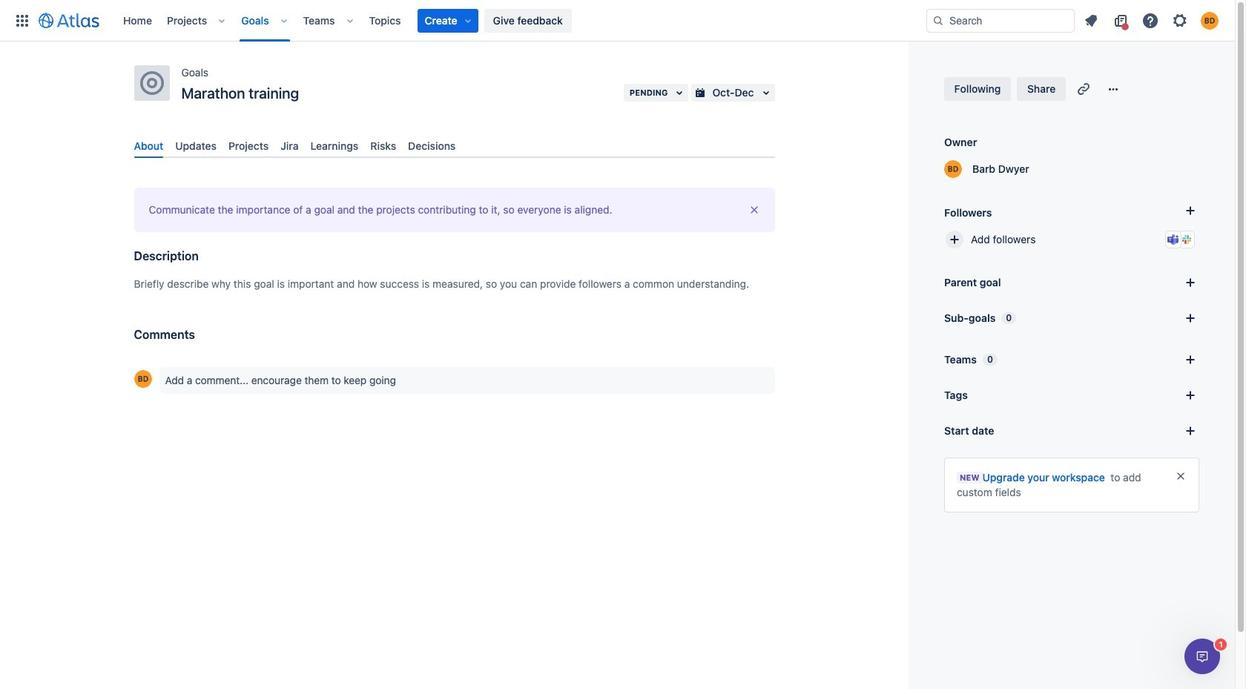 Task type: locate. For each thing, give the bounding box(es) containing it.
search image
[[933, 14, 945, 26]]

dialog
[[1185, 639, 1221, 675]]

None search field
[[927, 9, 1075, 32]]

tab list
[[128, 134, 781, 158]]

notifications image
[[1083, 12, 1101, 29]]

more icon image
[[1105, 80, 1123, 98]]

add team image
[[1182, 351, 1200, 369]]

settings image
[[1172, 12, 1190, 29]]

banner
[[0, 0, 1236, 42]]

add a follower image
[[1182, 202, 1200, 220]]

close banner image
[[749, 204, 760, 216]]

help image
[[1142, 12, 1160, 29]]

msteams logo showing  channels are connected to this goal image
[[1168, 234, 1180, 246]]

set start date image
[[1182, 422, 1200, 440]]

add follower image
[[946, 231, 964, 249]]



Task type: describe. For each thing, give the bounding box(es) containing it.
add tag image
[[1182, 387, 1200, 405]]

Search field
[[927, 9, 1075, 32]]

goal icon image
[[140, 71, 164, 95]]

close banner image
[[1176, 471, 1188, 482]]

slack logo showing nan channels are connected to this goal image
[[1182, 234, 1193, 246]]

top element
[[9, 0, 927, 41]]

account image
[[1202, 12, 1219, 29]]

switch to... image
[[13, 12, 31, 29]]



Task type: vqa. For each thing, say whether or not it's contained in the screenshot.
Table ⇧⌥T icon
no



